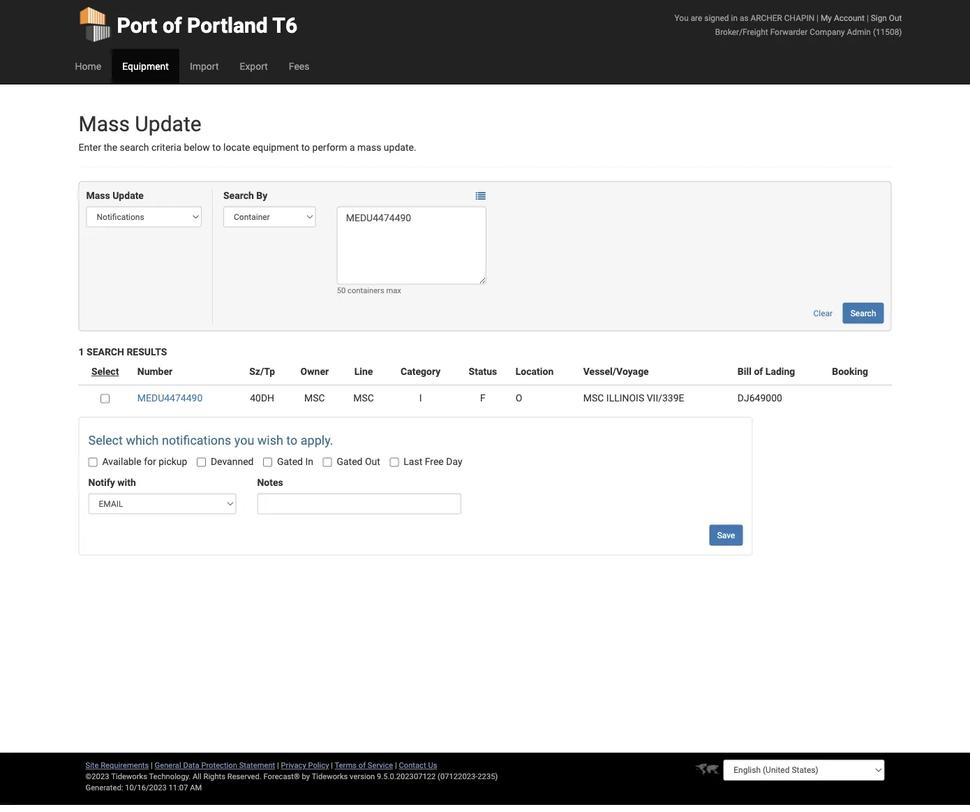 Task type: describe. For each thing, give the bounding box(es) containing it.
site
[[86, 761, 99, 770]]

available for pickup
[[102, 456, 187, 468]]

the
[[104, 142, 117, 153]]

50
[[337, 286, 346, 295]]

fees
[[289, 60, 310, 72]]

site requirements link
[[86, 761, 149, 770]]

criteria
[[151, 142, 182, 153]]

clear
[[814, 308, 833, 318]]

lading
[[766, 366, 796, 377]]

2235)
[[478, 772, 498, 781]]

rights
[[204, 772, 226, 781]]

f
[[481, 392, 486, 404]]

gated for gated out
[[337, 456, 363, 468]]

devanned
[[211, 456, 254, 468]]

dj649000
[[738, 392, 783, 404]]

notify
[[88, 477, 115, 489]]

port of portland t6 link
[[79, 0, 298, 49]]

| up tideworks at the bottom left of the page
[[331, 761, 333, 770]]

you are signed in as archer chapin | my account | sign out broker/freight forwarder company admin (11508)
[[675, 13, 903, 37]]

select for select
[[91, 366, 119, 377]]

privacy policy link
[[281, 761, 329, 770]]

for
[[144, 456, 156, 468]]

last
[[404, 456, 423, 468]]

select which notifications you wish to apply.
[[88, 433, 333, 448]]

forecast®
[[264, 772, 300, 781]]

search button
[[843, 303, 885, 324]]

account
[[835, 13, 865, 23]]

search for search by
[[223, 190, 254, 201]]

perform
[[313, 142, 347, 153]]

medu4474490
[[137, 392, 203, 404]]

in
[[306, 456, 314, 468]]

1
[[79, 346, 84, 358]]

update for mass update
[[113, 190, 144, 201]]

you
[[235, 433, 254, 448]]

1 vertical spatial out
[[365, 456, 381, 468]]

containers
[[348, 286, 385, 295]]

MEDU4474490 text field
[[337, 206, 487, 285]]

0 horizontal spatial to
[[212, 142, 221, 153]]

with
[[118, 477, 136, 489]]

sign
[[871, 13, 888, 23]]

notify with
[[88, 477, 136, 489]]

of for bill
[[755, 366, 764, 377]]

service
[[368, 761, 393, 770]]

terms
[[335, 761, 357, 770]]

vii/339e
[[647, 392, 685, 404]]

my
[[821, 13, 832, 23]]

gated in
[[277, 456, 314, 468]]

contact us link
[[399, 761, 438, 770]]

site requirements | general data protection statement | privacy policy | terms of service | contact us ©2023 tideworks technology. all rights reserved. forecast® by tideworks version 9.5.0.202307122 (07122023-2235) generated: 10/16/2023 11:07 am
[[86, 761, 498, 792]]

home button
[[65, 49, 112, 84]]

export
[[240, 60, 268, 72]]

am
[[190, 783, 202, 792]]

bill
[[738, 366, 752, 377]]

pickup
[[159, 456, 187, 468]]

msc illinois vii/339e
[[584, 392, 685, 404]]

of for port
[[163, 13, 182, 38]]

mass update enter the search criteria below to locate equipment to perform a mass update.
[[79, 111, 417, 153]]

1 msc from the left
[[305, 392, 325, 404]]

us
[[428, 761, 438, 770]]

status
[[469, 366, 497, 377]]

are
[[691, 13, 703, 23]]

in
[[732, 13, 738, 23]]

below
[[184, 142, 210, 153]]

search for search
[[851, 308, 877, 318]]

notes
[[257, 477, 283, 489]]

all
[[193, 772, 202, 781]]

admin
[[848, 27, 872, 37]]

you
[[675, 13, 689, 23]]

mass for mass update enter the search criteria below to locate equipment to perform a mass update.
[[79, 111, 130, 136]]

illinois
[[607, 392, 645, 404]]

medu4474490 link
[[137, 392, 203, 404]]

statement
[[239, 761, 275, 770]]

Notes text field
[[257, 493, 462, 514]]

| left general
[[151, 761, 153, 770]]

| up forecast®
[[277, 761, 279, 770]]

location
[[516, 366, 554, 377]]

technology.
[[149, 772, 191, 781]]

10/16/2023
[[125, 783, 167, 792]]

mass for mass update
[[86, 190, 110, 201]]

bill of lading
[[738, 366, 796, 377]]

update for mass update enter the search criteria below to locate equipment to perform a mass update.
[[135, 111, 202, 136]]

50 containers max
[[337, 286, 402, 295]]

mass
[[358, 142, 382, 153]]

sign out link
[[871, 13, 903, 23]]

equipment
[[122, 60, 169, 72]]

tideworks
[[312, 772, 348, 781]]

gated for gated in
[[277, 456, 303, 468]]



Task type: vqa. For each thing, say whether or not it's contained in the screenshot.
Friday,
no



Task type: locate. For each thing, give the bounding box(es) containing it.
contact
[[399, 761, 426, 770]]

apply.
[[301, 433, 333, 448]]

1 horizontal spatial msc
[[354, 392, 374, 404]]

(11508)
[[874, 27, 903, 37]]

| left my
[[817, 13, 819, 23]]

mass update
[[86, 190, 144, 201]]

2 msc from the left
[[354, 392, 374, 404]]

archer
[[751, 13, 783, 23]]

of inside site requirements | general data protection statement | privacy policy | terms of service | contact us ©2023 tideworks technology. all rights reserved. forecast® by tideworks version 9.5.0.202307122 (07122023-2235) generated: 10/16/2023 11:07 am
[[359, 761, 366, 770]]

1 vertical spatial of
[[755, 366, 764, 377]]

mass down the enter
[[86, 190, 110, 201]]

0 horizontal spatial msc
[[305, 392, 325, 404]]

2 horizontal spatial to
[[301, 142, 310, 153]]

to
[[212, 142, 221, 153], [301, 142, 310, 153], [287, 433, 298, 448]]

booking
[[833, 366, 869, 377]]

gated
[[277, 456, 303, 468], [337, 456, 363, 468]]

to right below
[[212, 142, 221, 153]]

out inside you are signed in as archer chapin | my account | sign out broker/freight forwarder company admin (11508)
[[890, 13, 903, 23]]

gated left in
[[277, 456, 303, 468]]

privacy
[[281, 761, 306, 770]]

search
[[120, 142, 149, 153]]

signed
[[705, 13, 730, 23]]

None checkbox
[[101, 394, 110, 403], [197, 458, 206, 467], [323, 458, 332, 467], [101, 394, 110, 403], [197, 458, 206, 467], [323, 458, 332, 467]]

notifications
[[162, 433, 231, 448]]

update up criteria
[[135, 111, 202, 136]]

company
[[810, 27, 846, 37]]

portland
[[187, 13, 268, 38]]

locate
[[224, 142, 250, 153]]

2 horizontal spatial msc
[[584, 392, 604, 404]]

select up available
[[88, 433, 123, 448]]

0 horizontal spatial out
[[365, 456, 381, 468]]

40dh
[[250, 392, 275, 404]]

day
[[446, 456, 463, 468]]

update.
[[384, 142, 417, 153]]

fees button
[[279, 49, 320, 84]]

1 horizontal spatial gated
[[337, 456, 363, 468]]

free
[[425, 456, 444, 468]]

2 horizontal spatial of
[[755, 366, 764, 377]]

protection
[[201, 761, 237, 770]]

home
[[75, 60, 101, 72]]

general
[[155, 761, 181, 770]]

mass up the
[[79, 111, 130, 136]]

msc down 'line'
[[354, 392, 374, 404]]

of right bill
[[755, 366, 764, 377]]

©2023 tideworks
[[86, 772, 147, 781]]

|
[[817, 13, 819, 23], [867, 13, 869, 23], [151, 761, 153, 770], [277, 761, 279, 770], [331, 761, 333, 770], [395, 761, 397, 770]]

0 vertical spatial update
[[135, 111, 202, 136]]

1 vertical spatial update
[[113, 190, 144, 201]]

port of portland t6
[[117, 13, 298, 38]]

9.5.0.202307122
[[377, 772, 436, 781]]

number
[[137, 366, 173, 377]]

to right wish
[[287, 433, 298, 448]]

2 vertical spatial of
[[359, 761, 366, 770]]

None checkbox
[[88, 458, 97, 467], [263, 458, 272, 467], [390, 458, 399, 467], [88, 458, 97, 467], [263, 458, 272, 467], [390, 458, 399, 467]]

show list image
[[476, 191, 486, 201]]

update inside "mass update enter the search criteria below to locate equipment to perform a mass update."
[[135, 111, 202, 136]]

1 search results
[[79, 346, 167, 358]]

11:07
[[169, 783, 188, 792]]

search by
[[223, 190, 268, 201]]

broker/freight
[[716, 27, 769, 37]]

| up 9.5.0.202307122
[[395, 761, 397, 770]]

0 vertical spatial of
[[163, 13, 182, 38]]

equipment button
[[112, 49, 179, 84]]

1 vertical spatial search
[[851, 308, 877, 318]]

my account link
[[821, 13, 865, 23]]

update down search
[[113, 190, 144, 201]]

general data protection statement link
[[155, 761, 275, 770]]

search right 1
[[87, 346, 124, 358]]

sz/tp
[[249, 366, 275, 377]]

search inside button
[[851, 308, 877, 318]]

gated right in
[[337, 456, 363, 468]]

of
[[163, 13, 182, 38], [755, 366, 764, 377], [359, 761, 366, 770]]

requirements
[[101, 761, 149, 770]]

1 horizontal spatial to
[[287, 433, 298, 448]]

save
[[718, 530, 736, 540]]

0 horizontal spatial search
[[87, 346, 124, 358]]

1 horizontal spatial of
[[359, 761, 366, 770]]

line
[[355, 366, 373, 377]]

available
[[102, 456, 142, 468]]

of right "port"
[[163, 13, 182, 38]]

select for select which notifications you wish to apply.
[[88, 433, 123, 448]]

which
[[126, 433, 159, 448]]

port
[[117, 13, 157, 38]]

0 vertical spatial select
[[91, 366, 119, 377]]

2 gated from the left
[[337, 456, 363, 468]]

(07122023-
[[438, 772, 478, 781]]

search right clear
[[851, 308, 877, 318]]

a
[[350, 142, 355, 153]]

i
[[420, 392, 422, 404]]

wish
[[258, 433, 283, 448]]

1 gated from the left
[[277, 456, 303, 468]]

2 horizontal spatial search
[[851, 308, 877, 318]]

reserved.
[[228, 772, 262, 781]]

equipment
[[253, 142, 299, 153]]

0 horizontal spatial gated
[[277, 456, 303, 468]]

terms of service link
[[335, 761, 393, 770]]

import
[[190, 60, 219, 72]]

as
[[740, 13, 749, 23]]

0 vertical spatial out
[[890, 13, 903, 23]]

generated:
[[86, 783, 123, 792]]

1 vertical spatial mass
[[86, 190, 110, 201]]

export button
[[229, 49, 279, 84]]

mass inside "mass update enter the search criteria below to locate equipment to perform a mass update."
[[79, 111, 130, 136]]

category
[[401, 366, 441, 377]]

by
[[257, 190, 268, 201]]

1 horizontal spatial out
[[890, 13, 903, 23]]

o
[[516, 392, 523, 404]]

data
[[183, 761, 199, 770]]

version
[[350, 772, 375, 781]]

gated out
[[337, 456, 381, 468]]

clear button
[[806, 303, 841, 324]]

save button
[[710, 525, 743, 546]]

2 vertical spatial search
[[87, 346, 124, 358]]

results
[[127, 346, 167, 358]]

select down 1 search results
[[91, 366, 119, 377]]

0 horizontal spatial of
[[163, 13, 182, 38]]

search
[[223, 190, 254, 201], [851, 308, 877, 318], [87, 346, 124, 358]]

select
[[91, 366, 119, 377], [88, 433, 123, 448]]

msc left illinois
[[584, 392, 604, 404]]

out up '(11508)'
[[890, 13, 903, 23]]

out left last
[[365, 456, 381, 468]]

search left by
[[223, 190, 254, 201]]

1 horizontal spatial search
[[223, 190, 254, 201]]

0 vertical spatial search
[[223, 190, 254, 201]]

0 vertical spatial mass
[[79, 111, 130, 136]]

3 msc from the left
[[584, 392, 604, 404]]

| left sign
[[867, 13, 869, 23]]

1 vertical spatial select
[[88, 433, 123, 448]]

max
[[387, 286, 402, 295]]

msc down "owner"
[[305, 392, 325, 404]]

to left perform
[[301, 142, 310, 153]]

of up version
[[359, 761, 366, 770]]



